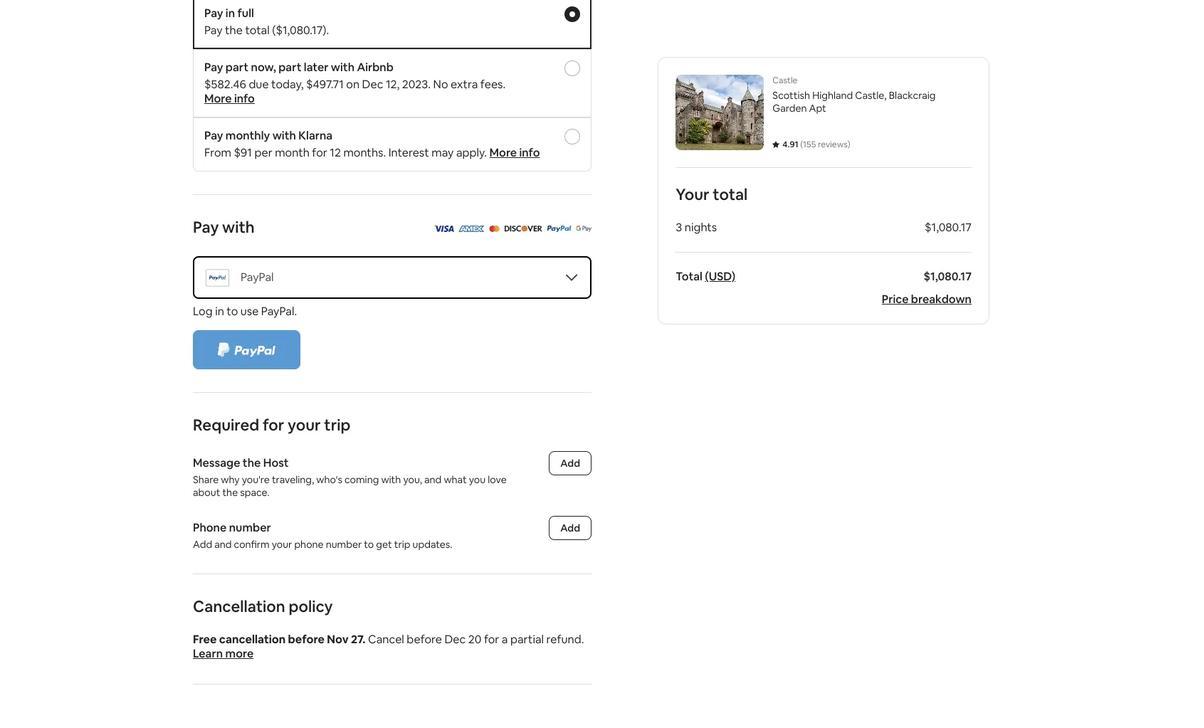 Task type: describe. For each thing, give the bounding box(es) containing it.
1 before from the left
[[288, 632, 325, 647]]

may
[[432, 145, 454, 160]]

1 vertical spatial the
[[243, 456, 261, 471]]

use
[[241, 304, 259, 319]]

add for message the host
[[561, 457, 580, 470]]

month
[[275, 145, 310, 160]]

you're
[[242, 474, 270, 486]]

full
[[237, 6, 254, 21]]

due
[[249, 77, 269, 92]]

with inside the pay part now, part later with airbnb $582.46 due today,  $497.71 on dec 12, 2023. no extra fees. more info
[[331, 60, 355, 75]]

0 horizontal spatial trip
[[324, 415, 351, 435]]

space.
[[240, 486, 270, 499]]

more inside pay monthly with klarna from $91 per month for 12 months. interest may apply. more info
[[490, 145, 517, 160]]

a
[[502, 632, 508, 647]]

with inside pay monthly with klarna from $91 per month for 12 months. interest may apply. more info
[[272, 128, 296, 143]]

1 horizontal spatial total
[[713, 184, 748, 204]]

dec inside the pay part now, part later with airbnb $582.46 due today,  $497.71 on dec 12, 2023. no extra fees. more info
[[362, 77, 383, 92]]

refund.
[[547, 632, 584, 647]]

months.
[[344, 145, 386, 160]]

pay for monthly
[[204, 128, 223, 143]]

2 discover card image from the top
[[504, 226, 542, 232]]

$91
[[234, 145, 252, 160]]

1 part from the left
[[226, 60, 249, 75]]

no
[[433, 77, 448, 92]]

(
[[801, 139, 803, 150]]

0 vertical spatial number
[[229, 521, 271, 536]]

your total
[[676, 184, 748, 204]]

the inside pay in full pay the total ($1,080.17).
[[225, 23, 243, 38]]

total (usd)
[[676, 269, 736, 284]]

cancellation
[[219, 632, 286, 647]]

klarna
[[299, 128, 333, 143]]

price breakdown button
[[882, 292, 972, 307]]

interest
[[389, 145, 429, 160]]

blackcraig
[[889, 89, 936, 102]]

more info button for pay monthly with klarna from $91 per month for 12 months. interest may apply. more info
[[490, 145, 540, 160]]

fees.
[[481, 77, 506, 92]]

american express card image
[[458, 221, 485, 236]]

policy
[[289, 597, 333, 617]]

castle scottish highland castle, blackcraig garden apt
[[773, 75, 936, 115]]

your
[[676, 184, 710, 204]]

pay for in
[[204, 6, 223, 21]]

$1,080.17 for total
[[924, 269, 972, 284]]

apt
[[809, 102, 827, 115]]

google pay image
[[576, 221, 592, 236]]

2 part from the left
[[279, 60, 302, 75]]

total
[[676, 269, 703, 284]]

today,
[[271, 77, 304, 92]]

your inside phone number add and confirm your phone number to get trip updates.
[[272, 538, 292, 551]]

in for log
[[215, 304, 224, 319]]

for inside free cancellation before nov 27. cancel before dec 20 for a partial refund. learn more
[[484, 632, 499, 647]]

phone
[[193, 521, 227, 536]]

(usd) button
[[705, 269, 736, 284]]

$1,080.17 for 3 nights
[[925, 220, 972, 235]]

and inside message the host share why you're traveling, who's coming with you, and what you love about the space.
[[424, 474, 442, 486]]

add button for phone number
[[549, 516, 592, 541]]

per
[[255, 145, 273, 160]]

reviews
[[818, 139, 848, 150]]

with inside message the host share why you're traveling, who's coming with you, and what you love about the space.
[[381, 474, 401, 486]]

you
[[469, 474, 486, 486]]

you,
[[403, 474, 422, 486]]

3 nights
[[676, 220, 717, 235]]

more
[[225, 647, 254, 662]]

2 before from the left
[[407, 632, 442, 647]]

love
[[488, 474, 507, 486]]

free cancellation before nov 27. cancel before dec 20 for a partial refund. learn more
[[193, 632, 584, 662]]

learn
[[193, 647, 223, 662]]

now,
[[251, 60, 276, 75]]

paypal image left google pay image
[[547, 221, 572, 236]]

3
[[676, 220, 683, 235]]

what
[[444, 474, 467, 486]]

breakdown
[[911, 292, 972, 307]]

message
[[193, 456, 240, 471]]

4.91
[[783, 139, 799, 150]]

pay for part
[[204, 60, 223, 75]]

2 vertical spatial the
[[222, 486, 238, 499]]

12
[[330, 145, 341, 160]]

pay part now, part later with airbnb $582.46 due today,  $497.71 on dec 12, 2023. no extra fees. more info
[[204, 60, 506, 106]]

$582.46
[[204, 77, 246, 92]]

why
[[221, 474, 240, 486]]

from
[[204, 145, 231, 160]]

20
[[468, 632, 482, 647]]

2023.
[[402, 77, 431, 92]]

confirm
[[234, 538, 270, 551]]

american express card image
[[458, 226, 485, 232]]

castle,
[[856, 89, 887, 102]]

learn more button
[[193, 647, 254, 662]]

monthly
[[226, 128, 270, 143]]



Task type: locate. For each thing, give the bounding box(es) containing it.
info inside the pay part now, part later with airbnb $582.46 due today,  $497.71 on dec 12, 2023. no extra fees. more info
[[234, 91, 255, 106]]

1 horizontal spatial dec
[[445, 632, 466, 647]]

1 discover card image from the top
[[504, 221, 542, 236]]

for left 12
[[312, 145, 327, 160]]

1 vertical spatial dec
[[445, 632, 466, 647]]

1 horizontal spatial for
[[312, 145, 327, 160]]

12,
[[386, 77, 400, 92]]

1 vertical spatial number
[[326, 538, 362, 551]]

with up paypal
[[222, 217, 255, 237]]

pay inside pay monthly with klarna from $91 per month for 12 months. interest may apply. more info
[[204, 128, 223, 143]]

0 vertical spatial the
[[225, 23, 243, 38]]

add
[[561, 457, 580, 470], [561, 522, 580, 535], [193, 538, 212, 551]]

0 vertical spatial more info button
[[204, 91, 255, 106]]

1 vertical spatial to
[[364, 538, 374, 551]]

0 vertical spatial dec
[[362, 77, 383, 92]]

1 vertical spatial info
[[520, 145, 540, 160]]

who's
[[316, 474, 342, 486]]

partial
[[511, 632, 544, 647]]

to left use
[[227, 304, 238, 319]]

1 horizontal spatial before
[[407, 632, 442, 647]]

1 horizontal spatial and
[[424, 474, 442, 486]]

1 horizontal spatial in
[[226, 6, 235, 21]]

phone
[[294, 538, 324, 551]]

1 horizontal spatial part
[[279, 60, 302, 75]]

add button for message the host
[[549, 452, 592, 476]]

info
[[234, 91, 255, 106], [520, 145, 540, 160]]

garden
[[773, 102, 807, 115]]

before left nov
[[288, 632, 325, 647]]

paypal.
[[261, 304, 297, 319]]

pay
[[204, 6, 223, 21], [204, 23, 223, 38], [204, 60, 223, 75], [204, 128, 223, 143], [193, 217, 219, 237]]

price breakdown
[[882, 292, 972, 307]]

discover card image right american express card image
[[504, 226, 542, 232]]

add for phone number
[[561, 522, 580, 535]]

1 horizontal spatial trip
[[394, 538, 411, 551]]

0 vertical spatial info
[[234, 91, 255, 106]]

scottish
[[773, 89, 811, 102]]

0 vertical spatial to
[[227, 304, 238, 319]]

part up $582.46
[[226, 60, 249, 75]]

0 vertical spatial total
[[245, 23, 270, 38]]

None radio
[[565, 6, 580, 22], [565, 61, 580, 76], [565, 129, 580, 145], [565, 6, 580, 22], [565, 61, 580, 76], [565, 129, 580, 145]]

and inside phone number add and confirm your phone number to get trip updates.
[[215, 538, 232, 551]]

0 horizontal spatial to
[[227, 304, 238, 319]]

more
[[204, 91, 232, 106], [490, 145, 517, 160]]

number
[[229, 521, 271, 536], [326, 538, 362, 551]]

1 vertical spatial more info button
[[490, 145, 540, 160]]

total down full
[[245, 23, 270, 38]]

with up the on
[[331, 60, 355, 75]]

paypal button
[[193, 256, 592, 299]]

visa card image left american express card icon
[[433, 221, 454, 236]]

before
[[288, 632, 325, 647], [407, 632, 442, 647]]

0 horizontal spatial and
[[215, 538, 232, 551]]

paypal image
[[547, 221, 572, 236], [547, 226, 572, 232], [206, 266, 229, 289]]

0 horizontal spatial before
[[288, 632, 325, 647]]

for left a
[[484, 632, 499, 647]]

0 vertical spatial $1,080.17
[[925, 220, 972, 235]]

1 mastercard image from the top
[[489, 221, 500, 236]]

1 add button from the top
[[549, 452, 592, 476]]

part up today,
[[279, 60, 302, 75]]

info down 'now,'
[[234, 91, 255, 106]]

updates.
[[413, 538, 453, 551]]

number right phone
[[326, 538, 362, 551]]

pay inside the pay part now, part later with airbnb $582.46 due today,  $497.71 on dec 12, 2023. no extra fees. more info
[[204, 60, 223, 75]]

2 mastercard image from the top
[[489, 226, 500, 232]]

for
[[312, 145, 327, 160], [263, 415, 284, 435], [484, 632, 499, 647]]

0 horizontal spatial number
[[229, 521, 271, 536]]

about
[[193, 486, 220, 499]]

155
[[803, 139, 816, 150]]

$1,080.17
[[925, 220, 972, 235], [924, 269, 972, 284]]

the down full
[[225, 23, 243, 38]]

0 vertical spatial add button
[[549, 452, 592, 476]]

mastercard image right american express card icon
[[489, 221, 500, 236]]

to left the get
[[364, 538, 374, 551]]

total right your
[[713, 184, 748, 204]]

trip right the get
[[394, 538, 411, 551]]

1 vertical spatial add
[[561, 522, 580, 535]]

2 vertical spatial for
[[484, 632, 499, 647]]

2 add button from the top
[[549, 516, 592, 541]]

highland
[[813, 89, 853, 102]]

with left you,
[[381, 474, 401, 486]]

log in to use paypal.
[[193, 304, 297, 319]]

add inside phone number add and confirm your phone number to get trip updates.
[[193, 538, 212, 551]]

dec inside free cancellation before nov 27. cancel before dec 20 for a partial refund. learn more
[[445, 632, 466, 647]]

mastercard image right american express card image
[[489, 226, 500, 232]]

your
[[288, 415, 321, 435], [272, 538, 292, 551]]

(usd)
[[705, 269, 736, 284]]

for up host
[[263, 415, 284, 435]]

1 horizontal spatial info
[[520, 145, 540, 160]]

extra
[[451, 77, 478, 92]]

27.
[[351, 632, 366, 647]]

0 horizontal spatial info
[[234, 91, 255, 106]]

nov
[[327, 632, 349, 647]]

to
[[227, 304, 238, 319], [364, 538, 374, 551]]

visa card image left american express card image
[[433, 226, 454, 232]]

trip up message the host share why you're traveling, who's coming with you, and what you love about the space.
[[324, 415, 351, 435]]

0 horizontal spatial for
[[263, 415, 284, 435]]

get
[[376, 538, 392, 551]]

discover card image right american express card icon
[[504, 221, 542, 236]]

in left full
[[226, 6, 235, 21]]

host
[[263, 456, 289, 471]]

0 vertical spatial for
[[312, 145, 327, 160]]

pay for with
[[193, 217, 219, 237]]

your up host
[[288, 415, 321, 435]]

to inside phone number add and confirm your phone number to get trip updates.
[[364, 538, 374, 551]]

more info button
[[204, 91, 255, 106], [490, 145, 540, 160]]

trip
[[324, 415, 351, 435], [394, 538, 411, 551]]

cancellation
[[193, 597, 285, 617]]

cancel
[[368, 632, 404, 647]]

1 vertical spatial trip
[[394, 538, 411, 551]]

more info button for pay part now, part later with airbnb $582.46 due today,  $497.71 on dec 12, 2023. no extra fees. more info
[[204, 91, 255, 106]]

airbnb
[[357, 60, 394, 75]]

paypal image up 'log'
[[206, 266, 229, 289]]

0 vertical spatial more
[[204, 91, 232, 106]]

more inside the pay part now, part later with airbnb $582.46 due today,  $497.71 on dec 12, 2023. no extra fees. more info
[[204, 91, 232, 106]]

and down phone
[[215, 538, 232, 551]]

1 horizontal spatial more info button
[[490, 145, 540, 160]]

0 horizontal spatial more
[[204, 91, 232, 106]]

($1,080.17).
[[272, 23, 329, 38]]

in for pay
[[226, 6, 235, 21]]

dec down airbnb
[[362, 77, 383, 92]]

1 vertical spatial and
[[215, 538, 232, 551]]

cancellation policy
[[193, 597, 333, 617]]

pay in full pay the total ($1,080.17).
[[204, 6, 329, 38]]

the right about
[[222, 486, 238, 499]]

message the host share why you're traveling, who's coming with you, and what you love about the space.
[[193, 456, 509, 499]]

in
[[226, 6, 235, 21], [215, 304, 224, 319]]

0 horizontal spatial total
[[245, 23, 270, 38]]

log
[[193, 304, 213, 319]]

1 horizontal spatial to
[[364, 538, 374, 551]]

required for your trip
[[193, 415, 351, 435]]

and right you,
[[424, 474, 442, 486]]

0 horizontal spatial dec
[[362, 77, 383, 92]]

0 horizontal spatial in
[[215, 304, 224, 319]]

4.91 ( 155 reviews )
[[783, 139, 851, 150]]

in right 'log'
[[215, 304, 224, 319]]

)
[[848, 139, 851, 150]]

0 horizontal spatial part
[[226, 60, 249, 75]]

with
[[331, 60, 355, 75], [272, 128, 296, 143], [222, 217, 255, 237], [381, 474, 401, 486]]

1 vertical spatial your
[[272, 538, 292, 551]]

info inside pay monthly with klarna from $91 per month for 12 months. interest may apply. more info
[[520, 145, 540, 160]]

more left due
[[204, 91, 232, 106]]

1 vertical spatial for
[[263, 415, 284, 435]]

phone number add and confirm your phone number to get trip updates.
[[193, 521, 453, 551]]

info right apply.
[[520, 145, 540, 160]]

later
[[304, 60, 329, 75]]

add button
[[549, 452, 592, 476], [549, 516, 592, 541]]

pay monthly with klarna from $91 per month for 12 months. interest may apply. more info
[[204, 128, 540, 160]]

0 vertical spatial your
[[288, 415, 321, 435]]

1 vertical spatial in
[[215, 304, 224, 319]]

paypal image
[[218, 340, 276, 360]]

paypal image
[[206, 269, 229, 286]]

traveling,
[[272, 474, 314, 486]]

2 visa card image from the top
[[433, 226, 454, 232]]

free
[[193, 632, 217, 647]]

more right apply.
[[490, 145, 517, 160]]

paypal image left google pay icon
[[547, 226, 572, 232]]

total inside pay in full pay the total ($1,080.17).
[[245, 23, 270, 38]]

visa card image
[[433, 221, 454, 236], [433, 226, 454, 232]]

total
[[245, 23, 270, 38], [713, 184, 748, 204]]

mastercard image
[[489, 221, 500, 236], [489, 226, 500, 232]]

the up the you're
[[243, 456, 261, 471]]

0 vertical spatial trip
[[324, 415, 351, 435]]

more info button right apply.
[[490, 145, 540, 160]]

0 vertical spatial in
[[226, 6, 235, 21]]

$497.71
[[306, 77, 344, 92]]

and
[[424, 474, 442, 486], [215, 538, 232, 551]]

1 vertical spatial $1,080.17
[[924, 269, 972, 284]]

1 visa card image from the top
[[433, 221, 454, 236]]

your left phone
[[272, 538, 292, 551]]

number up confirm
[[229, 521, 271, 536]]

more info button up monthly
[[204, 91, 255, 106]]

paypal
[[241, 270, 274, 285]]

discover card image
[[504, 221, 542, 236], [504, 226, 542, 232]]

before right the cancel
[[407, 632, 442, 647]]

paypal image inside dropdown button
[[206, 266, 229, 289]]

1 vertical spatial total
[[713, 184, 748, 204]]

pay with
[[193, 217, 255, 237]]

1 vertical spatial add button
[[549, 516, 592, 541]]

trip inside phone number add and confirm your phone number to get trip updates.
[[394, 538, 411, 551]]

0 vertical spatial add
[[561, 457, 580, 470]]

2 vertical spatial add
[[193, 538, 212, 551]]

required
[[193, 415, 259, 435]]

in inside pay in full pay the total ($1,080.17).
[[226, 6, 235, 21]]

google pay image
[[576, 226, 592, 232]]

price
[[882, 292, 909, 307]]

0 horizontal spatial more info button
[[204, 91, 255, 106]]

0 vertical spatial and
[[424, 474, 442, 486]]

on
[[346, 77, 360, 92]]

with up month
[[272, 128, 296, 143]]

share
[[193, 474, 219, 486]]

nights
[[685, 220, 717, 235]]

1 horizontal spatial more
[[490, 145, 517, 160]]

1 vertical spatial more
[[490, 145, 517, 160]]

dec left 20
[[445, 632, 466, 647]]

for inside pay monthly with klarna from $91 per month for 12 months. interest may apply. more info
[[312, 145, 327, 160]]

2 horizontal spatial for
[[484, 632, 499, 647]]

apply.
[[456, 145, 487, 160]]

1 horizontal spatial number
[[326, 538, 362, 551]]

coming
[[345, 474, 379, 486]]



Task type: vqa. For each thing, say whether or not it's contained in the screenshot.
National parks
no



